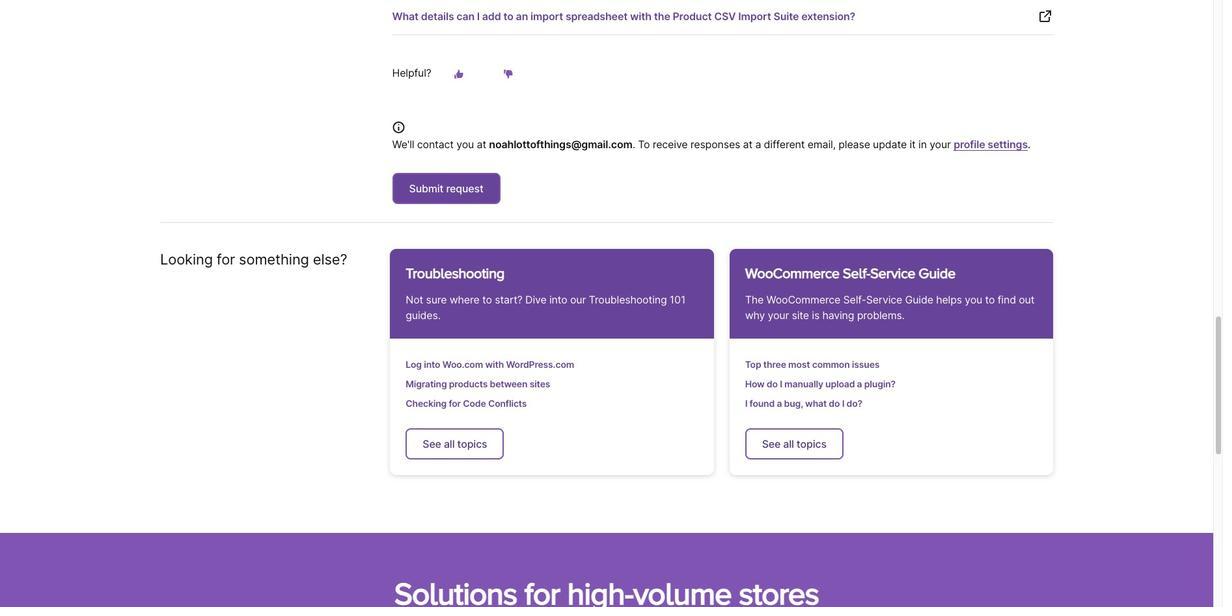 Task type: vqa. For each thing, say whether or not it's contained in the screenshot.
the Guide in the "THE WOOCOMMERCE SELF-SERVICE GUIDE HELPS YOU TO FIND OUT WHY YOUR SITE IS HAVING PROBLEMS."
yes



Task type: describe. For each thing, give the bounding box(es) containing it.
0 vertical spatial self-
[[843, 266, 870, 281]]

0 horizontal spatial you
[[456, 138, 474, 151]]

it
[[910, 138, 916, 151]]

topics for woocommerce self-service guide
[[797, 438, 827, 451]]

migrating products between sites
[[406, 379, 550, 390]]

products
[[449, 379, 488, 390]]

i found a bug, what do i do? link
[[745, 398, 862, 409]]

code
[[463, 398, 486, 409]]

log into woo.com with wordpress.com
[[406, 359, 574, 370]]

i left 'do?'
[[842, 398, 844, 409]]

all for troubleshooting
[[444, 438, 455, 451]]

see all topics for woocommerce self-service guide
[[762, 438, 827, 451]]

0 horizontal spatial with
[[485, 359, 504, 370]]

0 horizontal spatial into
[[424, 359, 440, 370]]

what
[[392, 10, 419, 23]]

conflicts
[[488, 398, 527, 409]]

into inside not sure where to start? dive into our troubleshooting 101 guides.
[[549, 293, 567, 306]]

2 vertical spatial a
[[777, 398, 782, 409]]

to inside the woocommerce self-service guide helps you to find out why your site is having problems.
[[985, 293, 995, 306]]

2 . from the left
[[1028, 138, 1031, 151]]

site
[[792, 309, 809, 322]]

common
[[812, 359, 850, 370]]

guides.
[[406, 309, 441, 322]]

most
[[788, 359, 810, 370]]

our
[[570, 293, 586, 306]]

submit request
[[409, 183, 483, 196]]

migrating
[[406, 379, 447, 390]]

top three most common issues
[[745, 359, 880, 370]]

import
[[738, 10, 771, 23]]

spreadsheet
[[566, 10, 628, 23]]

0 vertical spatial troubleshooting
[[406, 266, 504, 281]]

1 vertical spatial do
[[829, 398, 840, 409]]

noahlottofthings@gmail.com
[[489, 138, 632, 151]]

update
[[873, 138, 907, 151]]

to
[[638, 138, 650, 151]]

responses
[[690, 138, 740, 151]]

out
[[1019, 293, 1035, 306]]

sites
[[530, 379, 550, 390]]

log
[[406, 359, 422, 370]]

how do i manually upload a plugin?
[[745, 379, 896, 390]]

manually
[[784, 379, 823, 390]]

your inside the woocommerce self-service guide helps you to find out why your site is having problems.
[[768, 309, 789, 322]]

find
[[998, 293, 1016, 306]]

plugin?
[[864, 379, 896, 390]]

looking for something else?
[[160, 252, 347, 268]]

contact
[[417, 138, 454, 151]]

i left found
[[745, 398, 747, 409]]

else?
[[313, 252, 347, 268]]

1 horizontal spatial with
[[630, 10, 651, 23]]

different
[[764, 138, 805, 151]]

having
[[822, 309, 854, 322]]

0 vertical spatial woocommerce
[[745, 266, 839, 281]]

is
[[812, 309, 820, 322]]

suite
[[774, 10, 799, 23]]

product
[[673, 10, 712, 23]]

log into woo.com with wordpress.com link
[[406, 359, 574, 370]]

for for something
[[217, 252, 235, 268]]

1 horizontal spatial to
[[503, 10, 513, 23]]

do?
[[847, 398, 862, 409]]

0 vertical spatial guide
[[919, 266, 955, 281]]

an
[[516, 10, 528, 23]]

0 vertical spatial service
[[870, 266, 915, 281]]

in
[[918, 138, 927, 151]]

why
[[745, 309, 765, 322]]

you inside the woocommerce self-service guide helps you to find out why your site is having problems.
[[965, 293, 982, 306]]

2 horizontal spatial a
[[857, 379, 862, 390]]

woo.com
[[442, 359, 483, 370]]

see all topics for troubleshooting
[[423, 438, 487, 451]]

csv
[[714, 10, 736, 23]]

see for woocommerce self-service guide
[[762, 438, 781, 451]]

the woocommerce self-service guide helps you to find out why your site is having problems.
[[745, 293, 1035, 322]]

please
[[839, 138, 870, 151]]

problems.
[[857, 309, 905, 322]]

looking
[[160, 252, 213, 268]]

submit request button
[[392, 173, 500, 205]]

checking for code conflicts link
[[406, 398, 527, 409]]

we'll contact you at noahlottofthings@gmail.com . to receive responses at a different email, please update it in your profile settings .
[[392, 138, 1031, 151]]



Task type: locate. For each thing, give the bounding box(es) containing it.
add
[[482, 10, 501, 23]]

helps
[[936, 293, 962, 306]]

see all topics link down bug,
[[745, 429, 843, 460]]

see down "checking" at the bottom left of the page
[[423, 438, 441, 451]]

checking for code conflicts
[[406, 398, 527, 409]]

2 topics from the left
[[797, 438, 827, 451]]

see all topics link for woocommerce self-service guide
[[745, 429, 843, 460]]

to left find
[[985, 293, 995, 306]]

something
[[239, 252, 309, 268]]

1 horizontal spatial your
[[930, 138, 951, 151]]

see all topics
[[423, 438, 487, 451], [762, 438, 827, 451]]

all for woocommerce self-service guide
[[783, 438, 794, 451]]

1 vertical spatial a
[[857, 379, 862, 390]]

your left site in the right of the page
[[768, 309, 789, 322]]

guide left helps
[[905, 293, 933, 306]]

0 vertical spatial your
[[930, 138, 951, 151]]

2 at from the left
[[743, 138, 752, 151]]

0 vertical spatial into
[[549, 293, 567, 306]]

your right in
[[930, 138, 951, 151]]

1 vertical spatial you
[[965, 293, 982, 306]]

import
[[530, 10, 563, 23]]

0 horizontal spatial see
[[423, 438, 441, 451]]

. left to
[[632, 138, 635, 151]]

1 topics from the left
[[457, 438, 487, 451]]

do right what
[[829, 398, 840, 409]]

at right responses
[[743, 138, 752, 151]]

all
[[444, 438, 455, 451], [783, 438, 794, 451]]

the
[[745, 293, 764, 306]]

three
[[763, 359, 786, 370]]

into
[[549, 293, 567, 306], [424, 359, 440, 370]]

2 all from the left
[[783, 438, 794, 451]]

a right upload
[[857, 379, 862, 390]]

1 vertical spatial troubleshooting
[[589, 293, 667, 306]]

1 horizontal spatial topics
[[797, 438, 827, 451]]

bug,
[[784, 398, 803, 409]]

1 horizontal spatial for
[[449, 398, 461, 409]]

do
[[767, 379, 778, 390], [829, 398, 840, 409]]

0 vertical spatial do
[[767, 379, 778, 390]]

with left the
[[630, 10, 651, 23]]

see all topics link down the checking for code conflicts
[[406, 429, 504, 460]]

1 horizontal spatial into
[[549, 293, 567, 306]]

do right how
[[767, 379, 778, 390]]

1 see all topics link from the left
[[406, 429, 504, 460]]

top
[[745, 359, 761, 370]]

sure
[[426, 293, 447, 306]]

0 horizontal spatial topics
[[457, 438, 487, 451]]

not
[[406, 293, 423, 306]]

service up "problems."
[[866, 293, 902, 306]]

at
[[477, 138, 486, 151], [743, 138, 752, 151]]

migrating products between sites link
[[406, 379, 550, 390]]

troubleshooting
[[406, 266, 504, 281], [589, 293, 667, 306]]

with
[[630, 10, 651, 23], [485, 359, 504, 370]]

receive
[[653, 138, 688, 151]]

0 vertical spatial for
[[217, 252, 235, 268]]

woocommerce self-service guide
[[745, 266, 955, 281]]

for
[[217, 252, 235, 268], [449, 398, 461, 409]]

0 horizontal spatial do
[[767, 379, 778, 390]]

i right can
[[477, 10, 480, 23]]

0 horizontal spatial for
[[217, 252, 235, 268]]

a left different
[[755, 138, 761, 151]]

to
[[503, 10, 513, 23], [482, 293, 492, 306], [985, 293, 995, 306]]

the
[[654, 10, 670, 23]]

what details can i add to an import spreadsheet with the product csv import suite extension? link
[[392, 0, 1053, 35]]

troubleshooting inside not sure where to start? dive into our troubleshooting 101 guides.
[[589, 293, 667, 306]]

into left the our
[[549, 293, 567, 306]]

1 vertical spatial self-
[[843, 293, 866, 306]]

how
[[745, 379, 765, 390]]

extension?
[[801, 10, 855, 23]]

0 horizontal spatial all
[[444, 438, 455, 451]]

1 horizontal spatial see all topics
[[762, 438, 827, 451]]

topics down what
[[797, 438, 827, 451]]

what details can i add to an import spreadsheet with the product csv import suite extension?
[[392, 10, 855, 23]]

checking
[[406, 398, 447, 409]]

guide up helps
[[919, 266, 955, 281]]

your
[[930, 138, 951, 151], [768, 309, 789, 322]]

1 vertical spatial service
[[866, 293, 902, 306]]

1 see from the left
[[423, 438, 441, 451]]

1 horizontal spatial .
[[1028, 138, 1031, 151]]

2 see all topics link from the left
[[745, 429, 843, 460]]

1 at from the left
[[477, 138, 486, 151]]

troubleshooting right the our
[[589, 293, 667, 306]]

you right contact
[[456, 138, 474, 151]]

1 horizontal spatial all
[[783, 438, 794, 451]]

top three most common issues link
[[745, 359, 880, 370]]

see for troubleshooting
[[423, 438, 441, 451]]

found
[[750, 398, 775, 409]]

to inside not sure where to start? dive into our troubleshooting 101 guides.
[[482, 293, 492, 306]]

0 horizontal spatial to
[[482, 293, 492, 306]]

0 horizontal spatial your
[[768, 309, 789, 322]]

at right contact
[[477, 138, 486, 151]]

0 vertical spatial you
[[456, 138, 474, 151]]

guide inside the woocommerce self-service guide helps you to find out why your site is having problems.
[[905, 293, 933, 306]]

for for code
[[449, 398, 461, 409]]

1 horizontal spatial do
[[829, 398, 840, 409]]

1 horizontal spatial a
[[777, 398, 782, 409]]

how do i manually upload a plugin? link
[[745, 379, 896, 390]]

101
[[670, 293, 686, 306]]

1 vertical spatial for
[[449, 398, 461, 409]]

1 horizontal spatial see all topics link
[[745, 429, 843, 460]]

you right helps
[[965, 293, 982, 306]]

request
[[446, 183, 483, 196]]

1 see all topics from the left
[[423, 438, 487, 451]]

not sure where to start? dive into our troubleshooting 101 guides.
[[406, 293, 686, 322]]

for left code
[[449, 398, 461, 409]]

see all topics down bug,
[[762, 438, 827, 451]]

0 horizontal spatial .
[[632, 138, 635, 151]]

see all topics link
[[406, 429, 504, 460], [745, 429, 843, 460]]

1 horizontal spatial you
[[965, 293, 982, 306]]

troubleshooting up the where
[[406, 266, 504, 281]]

between
[[490, 379, 527, 390]]

all down bug,
[[783, 438, 794, 451]]

a left bug,
[[777, 398, 782, 409]]

woocommerce inside the woocommerce self-service guide helps you to find out why your site is having problems.
[[766, 293, 840, 306]]

into right the log
[[424, 359, 440, 370]]

0 horizontal spatial see all topics
[[423, 438, 487, 451]]

service
[[870, 266, 915, 281], [866, 293, 902, 306]]

1 . from the left
[[632, 138, 635, 151]]

where
[[450, 293, 479, 306]]

. right profile
[[1028, 138, 1031, 151]]

can
[[456, 10, 475, 23]]

to left an
[[503, 10, 513, 23]]

1 vertical spatial woocommerce
[[766, 293, 840, 306]]

2 see from the left
[[762, 438, 781, 451]]

wordpress.com
[[506, 359, 574, 370]]

a
[[755, 138, 761, 151], [857, 379, 862, 390], [777, 398, 782, 409]]

for right looking
[[217, 252, 235, 268]]

we'll
[[392, 138, 414, 151]]

2 horizontal spatial to
[[985, 293, 995, 306]]

you
[[456, 138, 474, 151], [965, 293, 982, 306]]

0 horizontal spatial at
[[477, 138, 486, 151]]

1 vertical spatial with
[[485, 359, 504, 370]]

self-
[[843, 266, 870, 281], [843, 293, 866, 306]]

details
[[421, 10, 454, 23]]

settings
[[988, 138, 1028, 151]]

i down three in the bottom right of the page
[[780, 379, 782, 390]]

helpful?
[[392, 67, 431, 80]]

1 horizontal spatial at
[[743, 138, 752, 151]]

1 vertical spatial into
[[424, 359, 440, 370]]

i found a bug, what do i do?
[[745, 398, 862, 409]]

dive
[[525, 293, 547, 306]]

0 horizontal spatial see all topics link
[[406, 429, 504, 460]]

see
[[423, 438, 441, 451], [762, 438, 781, 451]]

issues
[[852, 359, 880, 370]]

upload
[[825, 379, 855, 390]]

1 all from the left
[[444, 438, 455, 451]]

to left start?
[[482, 293, 492, 306]]

what
[[805, 398, 827, 409]]

0 horizontal spatial a
[[755, 138, 761, 151]]

topics down code
[[457, 438, 487, 451]]

2 see all topics from the left
[[762, 438, 827, 451]]

start?
[[495, 293, 523, 306]]

1 vertical spatial your
[[768, 309, 789, 322]]

with up between
[[485, 359, 504, 370]]

self- inside the woocommerce self-service guide helps you to find out why your site is having problems.
[[843, 293, 866, 306]]

0 horizontal spatial troubleshooting
[[406, 266, 504, 281]]

1 vertical spatial guide
[[905, 293, 933, 306]]

see all topics link for troubleshooting
[[406, 429, 504, 460]]

all down the checking for code conflicts
[[444, 438, 455, 451]]

topics
[[457, 438, 487, 451], [797, 438, 827, 451]]

1 horizontal spatial troubleshooting
[[589, 293, 667, 306]]

0 vertical spatial with
[[630, 10, 651, 23]]

submit
[[409, 183, 443, 196]]

woocommerce
[[745, 266, 839, 281], [766, 293, 840, 306]]

see all topics down the checking for code conflicts
[[423, 438, 487, 451]]

profile
[[954, 138, 985, 151]]

email,
[[808, 138, 836, 151]]

service up the woocommerce self-service guide helps you to find out why your site is having problems.
[[870, 266, 915, 281]]

see down found
[[762, 438, 781, 451]]

topics for troubleshooting
[[457, 438, 487, 451]]

profile settings link
[[954, 138, 1028, 151]]

service inside the woocommerce self-service guide helps you to find out why your site is having problems.
[[866, 293, 902, 306]]

1 horizontal spatial see
[[762, 438, 781, 451]]

0 vertical spatial a
[[755, 138, 761, 151]]



